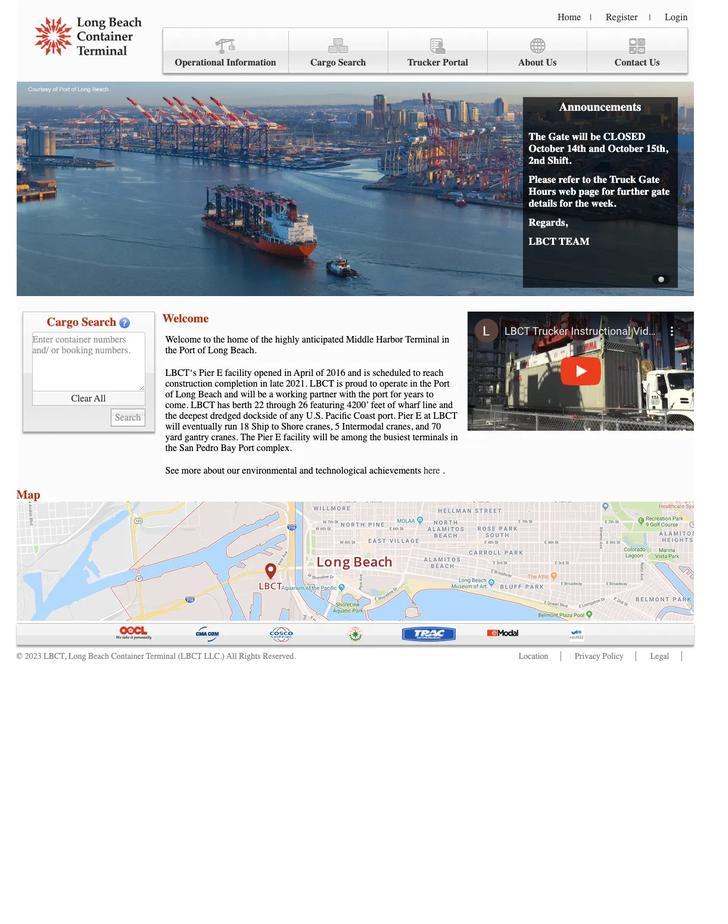Task type: locate. For each thing, give the bounding box(es) containing it.
port up line
[[434, 379, 450, 389]]

2 vertical spatial port
[[239, 443, 254, 454]]

| left login
[[649, 13, 651, 23]]

long left beach.
[[208, 345, 228, 356]]

1 horizontal spatial us
[[650, 57, 660, 68]]

of right home
[[251, 334, 259, 345]]

to right years on the top right of page
[[427, 389, 434, 400]]

wharf
[[398, 400, 420, 411]]

cargo
[[311, 57, 336, 68], [47, 315, 79, 329]]

contact us link
[[588, 31, 688, 73]]

2 us from the left
[[650, 57, 660, 68]]

1 vertical spatial search
[[82, 315, 116, 329]]

terminal
[[406, 334, 440, 345], [146, 652, 176, 662]]

dredged
[[210, 411, 241, 421]]

october up the truck
[[608, 142, 644, 154]]

reserved.
[[263, 652, 296, 662]]

2 horizontal spatial long
[[208, 345, 228, 356]]

for right details at the right top of page
[[560, 197, 573, 209]]

environmental
[[242, 466, 297, 476]]

cranes, down wharf on the right top
[[387, 421, 413, 432]]

terminal inside welcome to the home of the highly anticipated middle harbor terminal in the port of long beach.
[[406, 334, 440, 345]]

of up construction
[[198, 345, 206, 356]]

to left home
[[204, 334, 211, 345]]

and left 70
[[416, 421, 429, 432]]

terminal right harbor
[[406, 334, 440, 345]]

of down lbct's
[[165, 389, 173, 400]]

lbct down regards,​
[[529, 235, 557, 247]]

register
[[606, 12, 638, 23]]

gate inside the gate will be closed october 14th and october 15th, 2nd shift.
[[549, 131, 570, 142]]

facility down beach.
[[225, 368, 252, 379]]

us right about
[[546, 57, 557, 68]]

the up yard
[[165, 411, 177, 421]]

pacific
[[326, 411, 352, 421]]

1 vertical spatial welcome
[[165, 334, 201, 345]]

and right line
[[439, 400, 453, 411]]

the left week.
[[576, 197, 589, 209]]

1 vertical spatial all
[[227, 652, 237, 662]]

gate inside the please refer to the truck gate hours web page for further gate details for the week.
[[639, 173, 660, 185]]

cranes, left 5
[[306, 421, 333, 432]]

1 vertical spatial e
[[416, 411, 422, 421]]

privacy policy link
[[575, 652, 624, 662]]

pier down dockside at the left of the page
[[258, 432, 273, 443]]

u.s.
[[306, 411, 323, 421]]

14th and
[[567, 142, 606, 154]]

to inside the please refer to the truck gate hours web page for further gate details for the week.
[[583, 173, 591, 185]]

0 vertical spatial port
[[179, 345, 195, 356]]

0 vertical spatial cargo
[[311, 57, 336, 68]]

through
[[266, 400, 296, 411]]

home
[[558, 12, 581, 23]]

to right refer at the right
[[583, 173, 591, 185]]

2 horizontal spatial e
[[416, 411, 422, 421]]

intermodal
[[342, 421, 384, 432]]

2 horizontal spatial for
[[602, 185, 615, 197]]

map
[[16, 488, 40, 502]]

announcements
[[560, 100, 642, 114]]

harbor
[[376, 334, 403, 345]]

location
[[519, 652, 549, 662]]

menu bar
[[162, 27, 688, 73]]

of left 2016
[[316, 368, 324, 379]]

Enter container numbers and/ or booking numbers. text field
[[32, 332, 145, 392]]

gate right the truck
[[639, 173, 660, 185]]

the up 2nd
[[529, 131, 546, 142]]

in up reach
[[442, 334, 450, 345]]

be left the among on the top
[[330, 432, 339, 443]]

trucker portal link
[[389, 31, 488, 73]]

1 vertical spatial gate
[[639, 173, 660, 185]]

of left any
[[280, 411, 288, 421]]

deepest
[[179, 411, 208, 421]]

the
[[529, 131, 546, 142], [241, 432, 255, 443]]

5
[[335, 421, 340, 432]]

1 vertical spatial cargo
[[47, 315, 79, 329]]

to left reach
[[413, 368, 421, 379]]

0 horizontal spatial is
[[337, 379, 343, 389]]

lbct
[[529, 235, 557, 247], [310, 379, 334, 389], [191, 400, 215, 411], [433, 411, 458, 421]]

0 vertical spatial cargo search
[[311, 57, 366, 68]]

the right run
[[241, 432, 255, 443]]

search
[[338, 57, 366, 68], [82, 315, 116, 329]]

0 vertical spatial welcome
[[162, 312, 209, 325]]

e left at
[[416, 411, 422, 421]]

1 vertical spatial beach
[[88, 652, 109, 662]]

2 vertical spatial e
[[275, 432, 281, 443]]

70
[[432, 421, 441, 432]]

0 vertical spatial search
[[338, 57, 366, 68]]

1 horizontal spatial |
[[649, 13, 651, 23]]

0 horizontal spatial for
[[391, 389, 402, 400]]

privacy
[[575, 652, 601, 662]]

terminal left '(lbct'
[[146, 652, 176, 662]]

0 horizontal spatial search
[[82, 315, 116, 329]]

policy
[[603, 652, 624, 662]]

port up lbct's
[[179, 345, 195, 356]]

the right the among on the top
[[370, 432, 382, 443]]

1 horizontal spatial pier
[[258, 432, 273, 443]]

port
[[373, 389, 388, 400]]

1 horizontal spatial cargo search
[[311, 57, 366, 68]]

in left late at the left
[[260, 379, 268, 389]]

october
[[529, 142, 565, 154], [608, 142, 644, 154]]

please refer to the truck gate hours web page for further gate details for the week.
[[529, 173, 670, 209]]

1 horizontal spatial is
[[364, 368, 370, 379]]

2 vertical spatial long
[[68, 652, 86, 662]]

| right the home
[[590, 13, 592, 23]]

is
[[364, 368, 370, 379], [337, 379, 343, 389]]

welcome
[[162, 312, 209, 325], [165, 334, 201, 345]]

0 vertical spatial beach
[[198, 389, 222, 400]]

1 vertical spatial the
[[241, 432, 255, 443]]

0 horizontal spatial cargo search
[[47, 315, 116, 329]]

gate up shift.
[[549, 131, 570, 142]]

0 vertical spatial all
[[94, 393, 106, 404]]

1 horizontal spatial be
[[330, 432, 339, 443]]

0 horizontal spatial beach
[[88, 652, 109, 662]]

us right contact
[[650, 57, 660, 68]]

0 horizontal spatial the
[[241, 432, 255, 443]]

in inside welcome to the home of the highly anticipated middle harbor terminal in the port of long beach.
[[442, 334, 450, 345]]

©
[[16, 652, 23, 662]]

0 horizontal spatial port
[[179, 345, 195, 356]]

1 vertical spatial facility
[[284, 432, 311, 443]]

run
[[225, 421, 237, 432]]

be left closed
[[591, 131, 601, 142]]

container
[[111, 652, 144, 662]]

2 horizontal spatial pier
[[398, 411, 414, 421]]

0 horizontal spatial us
[[546, 57, 557, 68]]

menu bar containing operational information
[[162, 27, 688, 73]]

information
[[227, 57, 276, 68]]

1 horizontal spatial search
[[338, 57, 366, 68]]

0 horizontal spatial terminal
[[146, 652, 176, 662]]

long inside lbct's pier e facility opened in april of 2016 and is scheduled to reach construction completion in late 2021.  lbct is proud to operate in the port of long beach and will be a working partner with the port for years to come.  lbct has berth 22 through 26 featuring 4200' feet of wharf line and the deepest dredged dockside of any u.s. pacific coast port. pier e at lbct will eventually run 18 ship to shore cranes, 5 intermodal cranes, and 70 yard gantry cranes. the pier e facility will be among the busiest terminals in the san pedro bay port complex.
[[176, 389, 196, 400]]

see more about our environmental and technological achievements here .
[[165, 466, 445, 476]]

the inside the gate will be closed october 14th and october 15th, 2nd shift.
[[529, 131, 546, 142]]

for inside lbct's pier e facility opened in april of 2016 and is scheduled to reach construction completion in late 2021.  lbct is proud to operate in the port of long beach and will be a working partner with the port for years to come.  lbct has berth 22 through 26 featuring 4200' feet of wharf line and the deepest dredged dockside of any u.s. pacific coast port. pier e at lbct will eventually run 18 ship to shore cranes, 5 intermodal cranes, and 70 yard gantry cranes. the pier e facility will be among the busiest terminals in the san pedro bay port complex.
[[391, 389, 402, 400]]

about us
[[519, 57, 557, 68]]

the left home
[[213, 334, 225, 345]]

1 horizontal spatial beach
[[198, 389, 222, 400]]

1 us from the left
[[546, 57, 557, 68]]

0 vertical spatial long
[[208, 345, 228, 356]]

port
[[179, 345, 195, 356], [434, 379, 450, 389], [239, 443, 254, 454]]

anticipated
[[302, 334, 344, 345]]

late
[[270, 379, 284, 389]]

gantry
[[185, 432, 209, 443]]

port right bay
[[239, 443, 254, 454]]

beach left the container
[[88, 652, 109, 662]]

pier
[[199, 368, 214, 379], [398, 411, 414, 421], [258, 432, 273, 443]]

0 horizontal spatial cargo
[[47, 315, 79, 329]]

lbct up featuring
[[310, 379, 334, 389]]

0 vertical spatial gate
[[549, 131, 570, 142]]

1 horizontal spatial gate
[[639, 173, 660, 185]]

1 cranes, from the left
[[306, 421, 333, 432]]

in right late at the left
[[284, 368, 292, 379]]

0 horizontal spatial gate
[[549, 131, 570, 142]]

1 horizontal spatial long
[[176, 389, 196, 400]]

in right operate
[[410, 379, 418, 389]]

2 horizontal spatial be
[[591, 131, 601, 142]]

about
[[204, 466, 225, 476]]

in
[[442, 334, 450, 345], [284, 368, 292, 379], [260, 379, 268, 389], [410, 379, 418, 389], [451, 432, 458, 443]]

1 vertical spatial be
[[258, 389, 267, 400]]

0 horizontal spatial e
[[217, 368, 223, 379]]

with
[[339, 389, 356, 400]]

1 vertical spatial long
[[176, 389, 196, 400]]

1 horizontal spatial port
[[239, 443, 254, 454]]

beach up dredged
[[198, 389, 222, 400]]

e
[[217, 368, 223, 379], [416, 411, 422, 421], [275, 432, 281, 443]]

long
[[208, 345, 228, 356], [176, 389, 196, 400], [68, 652, 86, 662]]

1 horizontal spatial october
[[608, 142, 644, 154]]

1 october from the left
[[529, 142, 565, 154]]

of
[[251, 334, 259, 345], [198, 345, 206, 356], [316, 368, 324, 379], [165, 389, 173, 400], [388, 400, 396, 411], [280, 411, 288, 421]]

login
[[665, 12, 688, 23]]

all right clear
[[94, 393, 106, 404]]

long right lbct,
[[68, 652, 86, 662]]

october up please
[[529, 142, 565, 154]]

cranes.
[[211, 432, 238, 443]]

0 horizontal spatial facility
[[225, 368, 252, 379]]

0 vertical spatial pier
[[199, 368, 214, 379]]

0 horizontal spatial october
[[529, 142, 565, 154]]

1 horizontal spatial cranes,
[[387, 421, 413, 432]]

gate
[[549, 131, 570, 142], [639, 173, 660, 185]]

0 horizontal spatial all
[[94, 393, 106, 404]]

working
[[276, 389, 308, 400]]

welcome inside welcome to the home of the highly anticipated middle harbor terminal in the port of long beach.
[[165, 334, 201, 345]]

all right llc.)
[[227, 652, 237, 662]]

will left a on the left
[[241, 389, 255, 400]]

facility down any
[[284, 432, 311, 443]]

1 horizontal spatial terminal
[[406, 334, 440, 345]]

lbct team
[[529, 235, 590, 247]]

is left proud
[[337, 379, 343, 389]]

is left scheduled
[[364, 368, 370, 379]]

among
[[342, 432, 368, 443]]

feet
[[371, 400, 385, 411]]

long inside welcome to the home of the highly anticipated middle harbor terminal in the port of long beach.
[[208, 345, 228, 356]]

about
[[519, 57, 544, 68]]

None submit
[[111, 409, 145, 427]]

for right "page"
[[602, 185, 615, 197]]

gate
[[652, 185, 670, 197]]

long down lbct's
[[176, 389, 196, 400]]

and
[[348, 368, 362, 379], [224, 389, 238, 400], [439, 400, 453, 411], [416, 421, 429, 432], [300, 466, 313, 476]]

for right port
[[391, 389, 402, 400]]

0 vertical spatial terminal
[[406, 334, 440, 345]]

be left a on the left
[[258, 389, 267, 400]]

0 horizontal spatial |
[[590, 13, 592, 23]]

0 vertical spatial the
[[529, 131, 546, 142]]

the up lbct's
[[165, 345, 177, 356]]

terminals
[[413, 432, 448, 443]]

completion
[[215, 379, 258, 389]]

us
[[546, 57, 557, 68], [650, 57, 660, 68]]

e up "has"
[[217, 368, 223, 379]]

will down announcements
[[572, 131, 588, 142]]

more
[[182, 466, 201, 476]]

operational information
[[175, 57, 276, 68]]

lbct,
[[44, 652, 66, 662]]

the left san
[[165, 443, 177, 454]]

and left technological
[[300, 466, 313, 476]]

to right proud
[[370, 379, 377, 389]]

construction
[[165, 379, 213, 389]]

pier right lbct's
[[199, 368, 214, 379]]

1 horizontal spatial the
[[529, 131, 546, 142]]

cargo search
[[311, 57, 366, 68], [47, 315, 116, 329]]

e left shore
[[275, 432, 281, 443]]

pier right port. in the top right of the page
[[398, 411, 414, 421]]

2 vertical spatial pier
[[258, 432, 273, 443]]

1 vertical spatial pier
[[398, 411, 414, 421]]

0 vertical spatial be
[[591, 131, 601, 142]]

legal
[[651, 652, 670, 662]]

1 vertical spatial port
[[434, 379, 450, 389]]

0 horizontal spatial cranes,
[[306, 421, 333, 432]]

of right feet
[[388, 400, 396, 411]]

be
[[591, 131, 601, 142], [258, 389, 267, 400], [330, 432, 339, 443]]



Task type: vqa. For each thing, say whether or not it's contained in the screenshot.
Status
no



Task type: describe. For each thing, give the bounding box(es) containing it.
(lbct
[[178, 652, 202, 662]]

busiest
[[384, 432, 411, 443]]

1 vertical spatial cargo search
[[47, 315, 116, 329]]

to inside welcome to the home of the highly anticipated middle harbor terminal in the port of long beach.
[[204, 334, 211, 345]]

highly
[[275, 334, 300, 345]]

welcome to the home of the highly anticipated middle harbor terminal in the port of long beach.
[[165, 334, 450, 356]]

yard
[[165, 432, 182, 443]]

years
[[404, 389, 424, 400]]

proud
[[345, 379, 368, 389]]

18
[[240, 421, 249, 432]]

berth
[[233, 400, 252, 411]]

beach.
[[231, 345, 257, 356]]

clear
[[71, 393, 92, 404]]

1 | from the left
[[590, 13, 592, 23]]

our
[[227, 466, 240, 476]]

details
[[529, 197, 558, 209]]

hours
[[529, 185, 556, 197]]

cargo search link
[[289, 31, 389, 73]]

pedro
[[196, 443, 218, 454]]

1 horizontal spatial for
[[560, 197, 573, 209]]

lbct right at
[[433, 411, 458, 421]]

and up dredged
[[224, 389, 238, 400]]

2 cranes, from the left
[[387, 421, 413, 432]]

april
[[294, 368, 314, 379]]

the left highly
[[261, 334, 273, 345]]

0 horizontal spatial long
[[68, 652, 86, 662]]

22
[[255, 400, 264, 411]]

beach inside lbct's pier e facility opened in april of 2016 and is scheduled to reach construction completion in late 2021.  lbct is proud to operate in the port of long beach and will be a working partner with the port for years to come.  lbct has berth 22 through 26 featuring 4200' feet of wharf line and the deepest dredged dockside of any u.s. pacific coast port. pier e at lbct will eventually run 18 ship to shore cranes, 5 intermodal cranes, and 70 yard gantry cranes. the pier e facility will be among the busiest terminals in the san pedro bay port complex.
[[198, 389, 222, 400]]

15th,
[[647, 142, 669, 154]]

the gate will be closed october 14th and october 15th, 2nd shift.
[[529, 131, 669, 166]]

0 vertical spatial e
[[217, 368, 223, 379]]

2 horizontal spatial port
[[434, 379, 450, 389]]

line
[[423, 400, 437, 411]]

be inside the gate will be closed october 14th and october 15th, 2nd shift.
[[591, 131, 601, 142]]

register link
[[606, 12, 638, 23]]

2nd
[[529, 154, 546, 166]]

here link
[[424, 466, 440, 476]]

achievements
[[370, 466, 422, 476]]

will down come.
[[165, 421, 180, 432]]

us for about us
[[546, 57, 557, 68]]

the left the truck
[[594, 173, 608, 185]]

rights
[[239, 652, 261, 662]]

operational
[[175, 57, 224, 68]]

truck
[[610, 173, 637, 185]]

coast
[[354, 411, 376, 421]]

0 horizontal spatial pier
[[199, 368, 214, 379]]

refer
[[559, 173, 580, 185]]

week.
[[592, 197, 617, 209]]

2 october from the left
[[608, 142, 644, 154]]

shift.
[[548, 154, 572, 166]]

a
[[269, 389, 273, 400]]

legal link
[[651, 652, 670, 662]]

clear all
[[71, 393, 106, 404]]

home
[[227, 334, 249, 345]]

© 2023 lbct, long beach container terminal (lbct llc.) all rights reserved.
[[16, 652, 296, 662]]

eventually
[[183, 421, 222, 432]]

welcome for welcome to the home of the highly anticipated middle harbor terminal in the port of long beach.
[[165, 334, 201, 345]]

2021.
[[286, 379, 308, 389]]

technological
[[316, 466, 367, 476]]

2 vertical spatial be
[[330, 432, 339, 443]]

2 | from the left
[[649, 13, 651, 23]]

please
[[529, 173, 556, 185]]

clear all button
[[32, 392, 145, 406]]

4200'
[[347, 400, 369, 411]]

reach
[[423, 368, 444, 379]]

see
[[165, 466, 179, 476]]

welcome for welcome
[[162, 312, 209, 325]]

further
[[618, 185, 650, 197]]

regards,​
[[529, 216, 568, 228]]

ship
[[252, 421, 269, 432]]

privacy policy
[[575, 652, 624, 662]]

will left 5
[[313, 432, 328, 443]]

lbct's pier e facility opened in april of 2016 and is scheduled to reach construction completion in late 2021.  lbct is proud to operate in the port of long beach and will be a working partner with the port for years to come.  lbct has berth 22 through 26 featuring 4200' feet of wharf line and the deepest dredged dockside of any u.s. pacific coast port. pier e at lbct will eventually run 18 ship to shore cranes, 5 intermodal cranes, and 70 yard gantry cranes. the pier e facility will be among the busiest terminals in the san pedro bay port complex.
[[165, 368, 458, 454]]

port inside welcome to the home of the highly anticipated middle harbor terminal in the port of long beach.
[[179, 345, 195, 356]]

complex.
[[257, 443, 292, 454]]

1 horizontal spatial all
[[227, 652, 237, 662]]

the left port
[[359, 389, 370, 400]]

0 horizontal spatial be
[[258, 389, 267, 400]]

operational information link
[[163, 31, 289, 73]]

partner
[[310, 389, 337, 400]]

1 horizontal spatial e
[[275, 432, 281, 443]]

0 vertical spatial facility
[[225, 368, 252, 379]]

home link
[[558, 12, 581, 23]]

the inside lbct's pier e facility opened in april of 2016 and is scheduled to reach construction completion in late 2021.  lbct is proud to operate in the port of long beach and will be a working partner with the port for years to come.  lbct has berth 22 through 26 featuring 4200' feet of wharf line and the deepest dredged dockside of any u.s. pacific coast port. pier e at lbct will eventually run 18 ship to shore cranes, 5 intermodal cranes, and 70 yard gantry cranes. the pier e facility will be among the busiest terminals in the san pedro bay port complex.
[[241, 432, 255, 443]]

in right 70
[[451, 432, 458, 443]]

and right 2016
[[348, 368, 362, 379]]

any
[[290, 411, 304, 421]]

the up line
[[420, 379, 432, 389]]

trucker portal
[[408, 57, 469, 68]]

will inside the gate will be closed october 14th and october 15th, 2nd shift.
[[572, 131, 588, 142]]

featuring
[[310, 400, 345, 411]]

middle
[[346, 334, 374, 345]]

2016
[[326, 368, 346, 379]]

team
[[559, 235, 590, 247]]

shore
[[281, 421, 304, 432]]

search inside menu bar
[[338, 57, 366, 68]]

1 vertical spatial terminal
[[146, 652, 176, 662]]

1 horizontal spatial facility
[[284, 432, 311, 443]]

web
[[559, 185, 577, 197]]

page
[[579, 185, 600, 197]]

trucker
[[408, 57, 441, 68]]

contact
[[615, 57, 647, 68]]

scheduled
[[373, 368, 411, 379]]

us for contact us
[[650, 57, 660, 68]]

login link
[[665, 12, 688, 23]]

all inside button
[[94, 393, 106, 404]]

1 horizontal spatial cargo
[[311, 57, 336, 68]]

port.
[[378, 411, 396, 421]]

to right ship at top left
[[272, 421, 279, 432]]

lbct left "has"
[[191, 400, 215, 411]]



